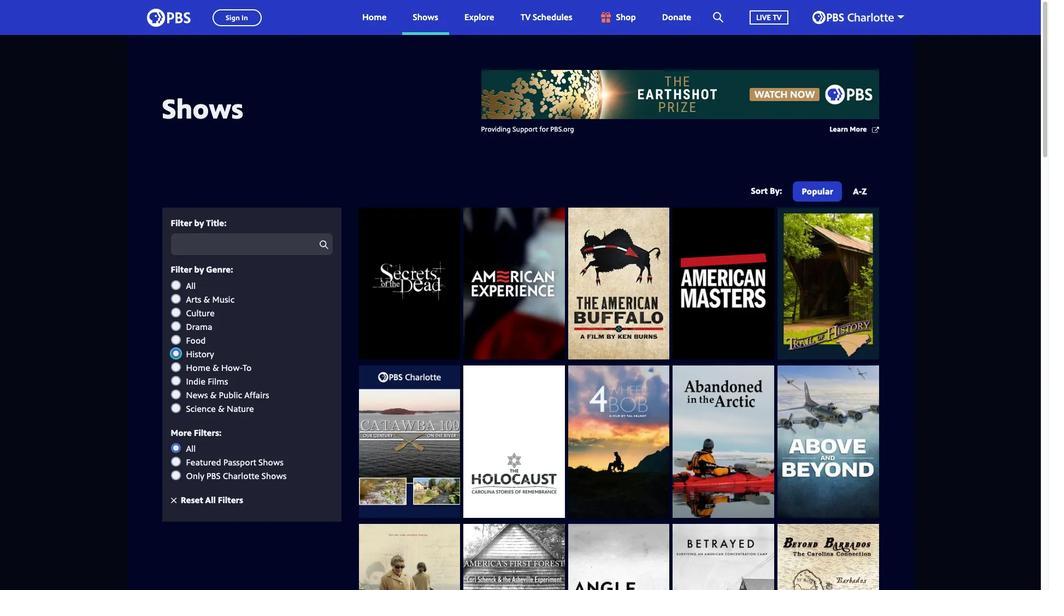 Task type: locate. For each thing, give the bounding box(es) containing it.
z
[[862, 185, 867, 197]]

more left filters:
[[171, 427, 192, 439]]

all up arts
[[186, 280, 196, 292]]

0 horizontal spatial more
[[171, 427, 192, 439]]

food
[[186, 334, 206, 346]]

0 vertical spatial all
[[186, 280, 196, 292]]

tv
[[520, 11, 531, 23], [773, 12, 782, 22]]

donate
[[662, 11, 691, 23]]

american masters image
[[673, 208, 774, 360]]

arts
[[186, 293, 201, 305]]

betrayed: surviving an american concentration camp image
[[673, 524, 774, 590]]

tv schedules
[[520, 11, 572, 23]]

more
[[850, 124, 867, 134], [171, 427, 192, 439]]

pbs.org
[[550, 124, 574, 134]]

by left genre:
[[194, 264, 204, 276]]

1 horizontal spatial home
[[362, 11, 387, 23]]

public
[[219, 389, 242, 401]]

2 vertical spatial all
[[205, 494, 216, 506]]

tv right live
[[773, 12, 782, 22]]

1 vertical spatial home
[[186, 362, 210, 374]]

shows link
[[402, 0, 449, 35]]

2 filter from the top
[[171, 264, 192, 276]]

by
[[194, 217, 204, 229], [194, 264, 204, 276]]

drama
[[186, 321, 212, 333]]

filter inside filter by genre: all arts & music culture drama food history home & how-to indie films news & public affairs science & nature
[[171, 264, 192, 276]]

1 vertical spatial by
[[194, 264, 204, 276]]

only
[[186, 470, 204, 482]]

more filters: all featured passport shows only pbs charlotte shows
[[171, 427, 287, 482]]

1 vertical spatial more
[[171, 427, 192, 439]]

1 by from the top
[[194, 217, 204, 229]]

featured
[[186, 456, 221, 468]]

a-
[[853, 185, 862, 197]]

1 filter from the top
[[171, 217, 192, 229]]

2 by from the top
[[194, 264, 204, 276]]

all right reset
[[205, 494, 216, 506]]

by left title:
[[194, 217, 204, 229]]

more filters: element
[[171, 443, 332, 482]]

filter by genre: all arts & music culture drama food history home & how-to indie films news & public affairs science & nature
[[171, 264, 269, 415]]

0 vertical spatial filter
[[171, 217, 192, 229]]

1 horizontal spatial more
[[850, 124, 867, 134]]

shop link
[[588, 0, 647, 35]]

Filter by Title: text field
[[171, 233, 332, 255]]

providing
[[481, 124, 511, 134]]

by inside filter by genre: all arts & music culture drama food history home & how-to indie films news & public affairs science & nature
[[194, 264, 204, 276]]

tv left schedules
[[520, 11, 531, 23]]

filter left title:
[[171, 217, 192, 229]]

filter up arts
[[171, 264, 192, 276]]

news
[[186, 389, 208, 401]]

0 horizontal spatial home
[[186, 362, 210, 374]]

indie
[[186, 375, 206, 387]]

0 vertical spatial more
[[850, 124, 867, 134]]

charlotte
[[223, 470, 259, 482]]

all
[[186, 280, 196, 292], [186, 443, 196, 455], [205, 494, 216, 506]]

learn more
[[830, 124, 867, 134]]

the american buffalo image
[[568, 208, 669, 360]]

filter
[[171, 217, 192, 229], [171, 264, 192, 276]]

home left shows link at the left
[[362, 11, 387, 23]]

1 vertical spatial filter
[[171, 264, 192, 276]]

more inside more filters: all featured passport shows only pbs charlotte shows
[[171, 427, 192, 439]]

music
[[212, 293, 235, 305]]

genre:
[[206, 264, 233, 276]]

0 horizontal spatial tv
[[520, 11, 531, 23]]

more right learn
[[850, 124, 867, 134]]

search image
[[713, 12, 723, 22]]

popular
[[802, 185, 833, 197]]

explore
[[464, 11, 494, 23]]

&
[[203, 293, 210, 305], [212, 362, 219, 374], [210, 389, 217, 401], [218, 402, 225, 415]]

& up films
[[212, 362, 219, 374]]

shows
[[413, 11, 438, 23], [162, 89, 243, 126], [258, 456, 284, 468], [262, 470, 287, 482]]

0 vertical spatial by
[[194, 217, 204, 229]]

schedules
[[533, 11, 572, 23]]

all up featured
[[186, 443, 196, 455]]

the holocaust: carolina stories of remembrance image
[[463, 366, 565, 518]]

home
[[362, 11, 387, 23], [186, 362, 210, 374]]

0 vertical spatial home
[[362, 11, 387, 23]]

tv schedules link
[[510, 0, 583, 35]]

1 vertical spatial all
[[186, 443, 196, 455]]

home inside 'link'
[[362, 11, 387, 23]]

home down history
[[186, 362, 210, 374]]



Task type: vqa. For each thing, say whether or not it's contained in the screenshot.
ANNIKA image
no



Task type: describe. For each thing, give the bounding box(es) containing it.
how-
[[221, 362, 243, 374]]

films
[[208, 375, 228, 387]]

reset all filters button
[[171, 494, 243, 506]]

sort
[[751, 184, 768, 196]]

angle of attack image
[[568, 524, 669, 590]]

pbs charlotte image
[[812, 11, 894, 24]]

above and beyond image
[[777, 366, 879, 518]]

filter by genre: element
[[171, 280, 332, 415]]

pbs image
[[147, 5, 190, 30]]

live tv link
[[739, 0, 799, 35]]

shop
[[616, 11, 636, 23]]

all inside more filters: all featured passport shows only pbs charlotte shows
[[186, 443, 196, 455]]

after auschwitz image
[[359, 524, 460, 590]]

live tv
[[756, 12, 782, 22]]

explore link
[[454, 0, 505, 35]]

live
[[756, 12, 771, 22]]

title:
[[206, 217, 227, 229]]

reset all filters
[[181, 494, 243, 506]]

& down films
[[210, 389, 217, 401]]

by for title:
[[194, 217, 204, 229]]

catawba 100: our century on the river image
[[359, 366, 460, 518]]

science
[[186, 402, 216, 415]]

close image
[[171, 498, 176, 503]]

donate link
[[651, 0, 702, 35]]

secrets of the dead image
[[359, 208, 460, 360]]

providing support for pbs.org
[[481, 124, 574, 134]]

home link
[[351, 0, 398, 35]]

sort by: element
[[791, 181, 876, 205]]

all inside button
[[205, 494, 216, 506]]

by:
[[770, 184, 782, 196]]

filters:
[[194, 427, 221, 439]]

filters
[[218, 494, 243, 506]]

affairs
[[244, 389, 269, 401]]

learn
[[830, 124, 848, 134]]

filter for filter by title:
[[171, 217, 192, 229]]

trail of history image
[[777, 208, 879, 360]]

passport
[[223, 456, 256, 468]]

advertisement region
[[481, 70, 879, 119]]

a-z
[[853, 185, 867, 197]]

all inside filter by genre: all arts & music culture drama food history home & how-to indie films news & public affairs science & nature
[[186, 280, 196, 292]]

to
[[243, 362, 251, 374]]

pbs
[[206, 470, 221, 482]]

culture
[[186, 307, 215, 319]]

filter for filter by genre: all arts & music culture drama food history home & how-to indie films news & public affairs science & nature
[[171, 264, 192, 276]]

learn more link
[[830, 124, 879, 135]]

abandoned in the arctic image
[[673, 366, 774, 518]]

& right arts
[[203, 293, 210, 305]]

4 wheel bob image
[[568, 366, 669, 518]]

american experience image
[[463, 208, 565, 360]]

history
[[186, 348, 214, 360]]

1 horizontal spatial tv
[[773, 12, 782, 22]]

filter by title:
[[171, 217, 227, 229]]

by for genre:
[[194, 264, 204, 276]]

support
[[513, 124, 538, 134]]

for
[[539, 124, 549, 134]]

reset
[[181, 494, 203, 506]]

beyond barbados: the carolina connection image
[[777, 524, 879, 590]]

nature
[[227, 402, 254, 415]]

sort by:
[[751, 184, 782, 196]]

home inside filter by genre: all arts & music culture drama food history home & how-to indie films news & public affairs science & nature
[[186, 362, 210, 374]]

america's first forest: carl schenck and the asheville experiment image
[[463, 524, 565, 590]]

& down public
[[218, 402, 225, 415]]



